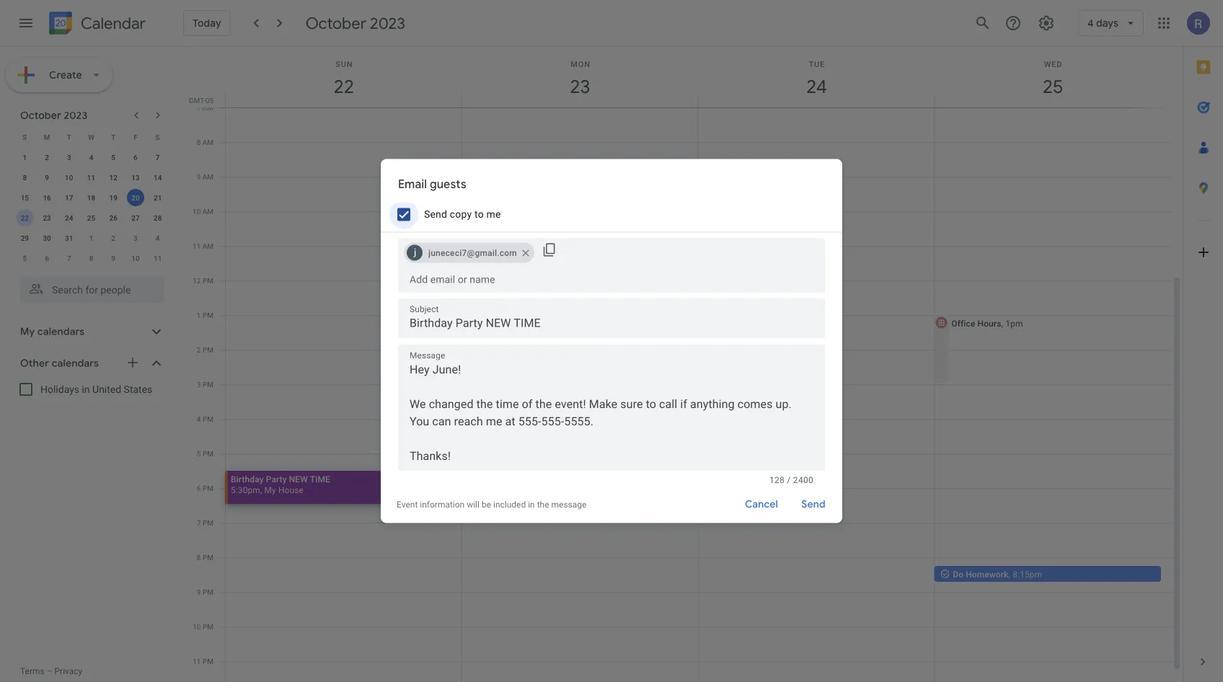 Task type: vqa. For each thing, say whether or not it's contained in the screenshot.
can inside the 'Button preview When you add this button to your website, visitors can click it to view your booking page in a pop-up window'
no



Task type: describe. For each thing, give the bounding box(es) containing it.
1 vertical spatial –
[[47, 667, 52, 677]]

that
[[534, 383, 553, 395]]

gmt-05
[[189, 96, 214, 105]]

ruby
[[507, 421, 527, 431]]

do homework , 8:15pm
[[953, 569, 1043, 580]]

birthdays
[[459, 406, 502, 418]]

copy
[[450, 208, 472, 220]]

november 6 element
[[38, 250, 56, 267]]

w
[[88, 133, 94, 141]]

none text field inside email guests dialog
[[398, 361, 825, 465]]

pm for 6 pm
[[203, 484, 214, 493]]

pm for 3 pm
[[203, 380, 214, 389]]

day.
[[555, 383, 574, 395]]

14 element
[[149, 169, 166, 186]]

homework
[[966, 569, 1009, 580]]

16 element
[[38, 189, 56, 206]]

30
[[43, 234, 51, 242]]

events
[[486, 383, 516, 395]]

22 inside cell
[[21, 214, 29, 222]]

12 for 12 pm
[[193, 276, 201, 285]]

pm for 12 pm
[[203, 276, 214, 285]]

22 element
[[16, 209, 33, 227]]

my inside birthday party new time 5:30pm , my house
[[264, 485, 276, 495]]

party for birthday party new time sunday, october 22
[[524, 291, 562, 312]]

a
[[663, 368, 668, 380]]

row containing 1
[[14, 147, 169, 167]]

birthday for birthday party! changed the date as we had a lot of other events for that day. let me know of any changes!
[[459, 368, 497, 380]]

15 element
[[16, 189, 33, 206]]

8 pm
[[197, 553, 214, 562]]

pm for 5 pm
[[203, 449, 214, 458]]

to
[[475, 208, 484, 220]]

date
[[590, 368, 611, 380]]

11 for 11 element
[[87, 173, 95, 182]]

am for 7 am
[[203, 103, 214, 112]]

november 3 element
[[127, 229, 144, 247]]

11 for november 11 element
[[154, 254, 162, 263]]

house inside birthday party new time 5:30pm , my house
[[278, 485, 304, 495]]

the inside birthday party! changed the date as we had a lot of other events for that day. let me know of any changes!
[[573, 368, 588, 380]]

email
[[398, 177, 427, 192]]

gmt-
[[189, 96, 205, 105]]

office hours , 1pm
[[952, 318, 1023, 329]]

17
[[65, 193, 73, 202]]

0 horizontal spatial 2023
[[64, 109, 88, 122]]

12 pm
[[193, 276, 214, 285]]

3 for november 3 element
[[133, 234, 138, 242]]

send copy to me
[[424, 208, 501, 220]]

– inside campus meeting 10 – 11am
[[479, 225, 485, 236]]

9 up 16 element
[[45, 173, 49, 182]]

privacy
[[54, 667, 82, 677]]

2 column header from the left
[[461, 47, 699, 107]]

28 element
[[149, 209, 166, 227]]

party!
[[500, 368, 527, 380]]

6 for 6 pm
[[197, 484, 201, 493]]

9 pm
[[197, 588, 214, 597]]

my house
[[459, 345, 505, 357]]

calendar
[[81, 13, 146, 34]]

5 for the november 5 element
[[23, 254, 27, 263]]

21 element
[[149, 189, 166, 206]]

11 pm
[[193, 657, 214, 666]]

128
[[770, 475, 785, 485]]

11 for 11 pm
[[193, 657, 201, 666]]

row containing 22
[[14, 208, 169, 228]]

5 for 5 pm
[[197, 449, 201, 458]]

1 horizontal spatial 5
[[111, 153, 115, 162]]

pm for 8 pm
[[203, 553, 214, 562]]

birthdays created by: ruby anderson
[[459, 406, 568, 431]]

know
[[611, 383, 635, 395]]

17 element
[[60, 189, 78, 206]]

event
[[397, 500, 418, 510]]

included
[[493, 500, 526, 510]]

0 vertical spatial in
[[82, 383, 90, 395]]

me inside email guests dialog
[[487, 208, 501, 220]]

0 vertical spatial october
[[306, 13, 366, 33]]

31
[[65, 234, 73, 242]]

18
[[87, 193, 95, 202]]

house inside button
[[475, 345, 505, 357]]

8 up 15 element
[[23, 173, 27, 182]]

united
[[92, 383, 121, 395]]

m
[[44, 133, 50, 141]]

row containing 29
[[14, 228, 169, 248]]

1 s from the left
[[23, 133, 27, 141]]

information
[[420, 500, 465, 510]]

email guests dialog
[[381, 159, 843, 523]]

privacy link
[[54, 667, 82, 677]]

22 inside birthday party new time sunday, october 22
[[536, 314, 548, 326]]

2 s from the left
[[156, 133, 160, 141]]

row containing s
[[14, 127, 169, 147]]

13 element
[[127, 169, 144, 186]]

row containing 8
[[14, 167, 169, 188]]

2 pm
[[197, 346, 214, 354]]

terms link
[[20, 667, 45, 677]]

pm for 7 pm
[[203, 519, 214, 527]]

19 element
[[105, 189, 122, 206]]

birthday party new time heading
[[459, 291, 640, 312]]

am for 11 am
[[203, 242, 214, 250]]

hours
[[978, 318, 1002, 329]]

10 am
[[193, 207, 214, 216]]

24
[[65, 214, 73, 222]]

birthday party new time sunday, october 22
[[459, 291, 640, 326]]

other calendars button
[[3, 352, 179, 375]]

sunday,
[[459, 314, 494, 326]]

pm for 10 pm
[[203, 623, 214, 631]]

row group containing 1
[[14, 147, 169, 268]]

7 up the 14 element on the left top of the page
[[156, 153, 160, 162]]

office
[[952, 318, 976, 329]]

by:
[[493, 421, 504, 431]]

9 for november 9 element
[[111, 254, 115, 263]]

10 for 10 pm
[[193, 623, 201, 631]]

states
[[124, 383, 152, 395]]

new for birthday party new time 5:30pm , my house
[[289, 474, 308, 484]]

november 7 element
[[60, 250, 78, 267]]

send for send
[[802, 498, 826, 511]]

05
[[205, 96, 214, 105]]

Add email or name text field
[[410, 267, 814, 293]]

0 vertical spatial october 2023
[[306, 13, 405, 33]]

the inside email guests dialog
[[537, 500, 549, 510]]

me inside birthday party! changed the date as we had a lot of other events for that day. let me know of any changes!
[[594, 383, 608, 395]]

11 am
[[193, 242, 214, 250]]

6 pm
[[197, 484, 214, 493]]

main drawer image
[[17, 14, 35, 32]]

, for office hours
[[1002, 318, 1004, 329]]

party for birthday party new time 5:30pm , my house
[[266, 474, 287, 484]]

7 am
[[197, 103, 214, 112]]

29
[[21, 234, 29, 242]]

0 horizontal spatial 4
[[89, 153, 93, 162]]

campus
[[467, 215, 500, 225]]

, inside birthday party new time 5:30pm , my house
[[260, 485, 262, 495]]

november 5 element
[[16, 250, 33, 267]]

let
[[576, 383, 591, 395]]

29 element
[[16, 229, 33, 247]]

my house button
[[410, 340, 733, 363]]

7 pm
[[197, 519, 214, 527]]

0 horizontal spatial 3
[[67, 153, 71, 162]]

16
[[43, 193, 51, 202]]

19
[[109, 193, 117, 202]]

0 horizontal spatial of
[[638, 383, 648, 395]]

1 column header from the left
[[225, 47, 462, 107]]

3 for 3 pm
[[197, 380, 201, 389]]

/
[[787, 475, 791, 485]]

pm for 4 pm
[[203, 415, 214, 423]]

lot
[[671, 368, 683, 380]]

20 cell
[[124, 188, 147, 208]]

28
[[154, 214, 162, 222]]

1 vertical spatial october 2023
[[20, 109, 88, 122]]

1 for november 1 element at the top of the page
[[89, 234, 93, 242]]

event information will be included in the message
[[397, 500, 587, 510]]



Task type: locate. For each thing, give the bounding box(es) containing it.
row down w
[[14, 147, 169, 167]]

0 horizontal spatial 1
[[23, 153, 27, 162]]

9 for 9 pm
[[197, 588, 201, 597]]

0 horizontal spatial t
[[67, 133, 71, 141]]

2 t from the left
[[111, 133, 116, 141]]

terms
[[20, 667, 45, 677]]

5 up 6 pm in the bottom of the page
[[197, 449, 201, 458]]

today button
[[183, 10, 231, 36]]

2 for november 2 "element"
[[111, 234, 115, 242]]

2 horizontal spatial 5
[[197, 449, 201, 458]]

pm for 1 pm
[[203, 311, 214, 320]]

6 down 30 element
[[45, 254, 49, 263]]

new inside birthday party new time sunday, october 22
[[566, 291, 601, 312]]

0 vertical spatial new
[[566, 291, 601, 312]]

4 down 3 pm
[[197, 415, 201, 423]]

9
[[197, 172, 201, 181], [45, 173, 49, 182], [111, 254, 115, 263], [197, 588, 201, 597]]

2 horizontal spatial 6
[[197, 484, 201, 493]]

1 vertical spatial 5
[[23, 254, 27, 263]]

f
[[134, 133, 138, 141]]

1 horizontal spatial send
[[802, 498, 826, 511]]

house up party!
[[475, 345, 505, 357]]

party up my house button
[[524, 291, 562, 312]]

1 up 15 element
[[23, 153, 27, 162]]

1 vertical spatial ,
[[260, 485, 262, 495]]

1 horizontal spatial –
[[479, 225, 485, 236]]

message
[[551, 500, 587, 510]]

october
[[306, 13, 366, 33], [20, 109, 61, 122], [497, 314, 534, 326]]

changed
[[529, 368, 570, 380]]

pm for 2 pm
[[203, 346, 214, 354]]

0 vertical spatial me
[[487, 208, 501, 220]]

1 t from the left
[[67, 133, 71, 141]]

2 horizontal spatial 4
[[197, 415, 201, 423]]

row up 11 element
[[14, 127, 169, 147]]

25 element
[[83, 209, 100, 227]]

s right f
[[156, 133, 160, 141]]

had
[[643, 368, 660, 380]]

0 horizontal spatial –
[[47, 667, 52, 677]]

5:30pm
[[231, 485, 260, 495]]

birthday inside birthday party! changed the date as we had a lot of other events for that day. let me know of any changes!
[[459, 368, 497, 380]]

4 am from the top
[[203, 207, 214, 216]]

birthday for birthday party new time 5:30pm , my house
[[231, 474, 264, 484]]

2 vertical spatial ,
[[1009, 569, 1011, 580]]

4 for the november 4 element
[[156, 234, 160, 242]]

27
[[131, 214, 140, 222]]

column header
[[225, 47, 462, 107], [461, 47, 699, 107], [698, 47, 935, 107], [934, 47, 1171, 107]]

0 horizontal spatial october
[[20, 109, 61, 122]]

3
[[67, 153, 71, 162], [133, 234, 138, 242], [197, 380, 201, 389]]

1 vertical spatial october
[[20, 109, 61, 122]]

12 down 11 am in the left of the page
[[193, 276, 201, 285]]

row down 11 element
[[14, 188, 169, 208]]

2 vertical spatial 4
[[197, 415, 201, 423]]

11 element
[[83, 169, 100, 186]]

today
[[193, 17, 221, 30]]

1 vertical spatial party
[[266, 474, 287, 484]]

in inside email guests dialog
[[528, 500, 535, 510]]

10 pm from the top
[[203, 588, 214, 597]]

2 horizontal spatial 2
[[197, 346, 201, 354]]

18 element
[[83, 189, 100, 206]]

2 vertical spatial 6
[[197, 484, 201, 493]]

am for 9 am
[[203, 172, 214, 181]]

2 inside november 2 "element"
[[111, 234, 115, 242]]

2 inside "grid"
[[197, 346, 201, 354]]

1 vertical spatial birthday
[[459, 368, 497, 380]]

will
[[467, 500, 480, 510]]

1 up november 8 element
[[89, 234, 93, 242]]

22 down 15
[[21, 214, 29, 222]]

7 left 05 at left
[[197, 103, 201, 112]]

1 vertical spatial me
[[594, 383, 608, 395]]

6 up 13 element
[[133, 153, 138, 162]]

0 horizontal spatial 5
[[23, 254, 27, 263]]

do
[[953, 569, 964, 580]]

0 horizontal spatial send
[[424, 208, 447, 220]]

6 inside "grid"
[[197, 484, 201, 493]]

time inside birthday party new time sunday, october 22
[[604, 291, 640, 312]]

13
[[131, 173, 140, 182]]

pm up 3 pm
[[203, 346, 214, 354]]

terms – privacy
[[20, 667, 82, 677]]

1 horizontal spatial house
[[475, 345, 505, 357]]

1 horizontal spatial of
[[686, 368, 695, 380]]

10 pm
[[193, 623, 214, 631]]

– down campus
[[479, 225, 485, 236]]

0 vertical spatial house
[[475, 345, 505, 357]]

4 up 11 element
[[89, 153, 93, 162]]

4 down 28 'element'
[[156, 234, 160, 242]]

2 horizontal spatial ,
[[1009, 569, 1011, 580]]

0 vertical spatial send
[[424, 208, 447, 220]]

november 10 element
[[127, 250, 144, 267]]

send inside button
[[802, 498, 826, 511]]

birthday up other
[[459, 368, 497, 380]]

time for birthday party new time sunday, october 22
[[604, 291, 640, 312]]

7 for 7 pm
[[197, 519, 201, 527]]

0 vertical spatial of
[[686, 368, 695, 380]]

the up let
[[573, 368, 588, 380]]

4 column header from the left
[[934, 47, 1171, 107]]

10 up 11 pm on the bottom
[[193, 623, 201, 631]]

2 vertical spatial october
[[497, 314, 534, 326]]

t left f
[[111, 133, 116, 141]]

in left united
[[82, 383, 90, 395]]

cancel button
[[739, 487, 785, 522]]

1 horizontal spatial my
[[459, 345, 473, 357]]

20
[[131, 193, 140, 202]]

the left message
[[537, 500, 549, 510]]

selected people list box
[[398, 238, 538, 267]]

14
[[154, 173, 162, 182]]

pm down 10 pm at the bottom of the page
[[203, 657, 214, 666]]

row containing 15
[[14, 188, 169, 208]]

1 inside november 1 element
[[89, 234, 93, 242]]

9 down november 2 "element"
[[111, 254, 115, 263]]

as
[[613, 368, 624, 380]]

None search field
[[0, 271, 179, 303]]

7 for the november 7 element
[[67, 254, 71, 263]]

10 inside campus meeting 10 – 11am
[[467, 225, 477, 236]]

10 up 17
[[65, 173, 73, 182]]

0 horizontal spatial ,
[[260, 485, 262, 495]]

1 horizontal spatial the
[[573, 368, 588, 380]]

pm up 1 pm
[[203, 276, 214, 285]]

cancel
[[745, 498, 778, 511]]

grid containing campus meeting
[[185, 47, 1183, 682]]

1 vertical spatial 12
[[193, 276, 201, 285]]

0 horizontal spatial 6
[[45, 254, 49, 263]]

11 pm from the top
[[203, 623, 214, 631]]

27 element
[[127, 209, 144, 227]]

birthday up "5:30pm"
[[231, 474, 264, 484]]

1 vertical spatial 3
[[133, 234, 138, 242]]

0 vertical spatial my
[[459, 345, 473, 357]]

11 down 10 am
[[193, 242, 201, 250]]

party inside birthday party new time 5:30pm , my house
[[266, 474, 287, 484]]

8 am
[[197, 138, 214, 146]]

4 row from the top
[[14, 188, 169, 208]]

1 for 1 pm
[[197, 311, 201, 320]]

s left m on the top left of the page
[[23, 133, 27, 141]]

calendar element
[[46, 9, 146, 40]]

1 vertical spatial 22
[[536, 314, 548, 326]]

8 down november 1 element at the top of the page
[[89, 254, 93, 263]]

0 horizontal spatial 22
[[21, 214, 29, 222]]

1 vertical spatial new
[[289, 474, 308, 484]]

am for 8 am
[[203, 138, 214, 146]]

the
[[573, 368, 588, 380], [537, 500, 549, 510]]

22 cell
[[14, 208, 36, 228]]

20, today element
[[127, 189, 144, 206]]

row
[[14, 127, 169, 147], [14, 147, 169, 167], [14, 167, 169, 188], [14, 188, 169, 208], [14, 208, 169, 228], [14, 228, 169, 248], [14, 248, 169, 268]]

october inside birthday party new time sunday, october 22
[[497, 314, 534, 326]]

12 up 19
[[109, 173, 117, 182]]

0 horizontal spatial house
[[278, 485, 304, 495]]

0 vertical spatial 3
[[67, 153, 71, 162]]

birthday
[[459, 291, 520, 312], [459, 368, 497, 380], [231, 474, 264, 484]]

0 horizontal spatial new
[[289, 474, 308, 484]]

2 up 3 pm
[[197, 346, 201, 354]]

8 down 7 pm
[[197, 553, 201, 562]]

7 down 31 element
[[67, 254, 71, 263]]

of right lot
[[686, 368, 695, 380]]

1 row from the top
[[14, 127, 169, 147]]

none text field inside email guests dialog
[[410, 313, 814, 333]]

11 for 11 am
[[193, 242, 201, 250]]

0 vertical spatial ,
[[1002, 318, 1004, 329]]

, for do homework
[[1009, 569, 1011, 580]]

4 pm
[[197, 415, 214, 423]]

0 horizontal spatial party
[[266, 474, 287, 484]]

128 / 2400
[[770, 475, 814, 485]]

7 up 8 pm
[[197, 519, 201, 527]]

2 vertical spatial 1
[[197, 311, 201, 320]]

1 vertical spatial 2
[[111, 234, 115, 242]]

22 down birthday party new time heading on the top of page
[[536, 314, 548, 326]]

, left 1pm
[[1002, 318, 1004, 329]]

– right terms
[[47, 667, 52, 677]]

0 vertical spatial 12
[[109, 173, 117, 182]]

5 am from the top
[[203, 242, 214, 250]]

guests
[[430, 177, 467, 192]]

1 vertical spatial of
[[638, 383, 648, 395]]

7 pm from the top
[[203, 484, 214, 493]]

1 pm from the top
[[203, 276, 214, 285]]

time
[[604, 291, 640, 312], [310, 474, 330, 484]]

3 up the 10 element
[[67, 153, 71, 162]]

am for 10 am
[[203, 207, 214, 216]]

12
[[109, 173, 117, 182], [193, 276, 201, 285]]

, right 6 pm in the bottom of the page
[[260, 485, 262, 495]]

calendar heading
[[78, 13, 146, 34]]

4 pm from the top
[[203, 380, 214, 389]]

1 vertical spatial 2023
[[64, 109, 88, 122]]

3 pm from the top
[[203, 346, 214, 354]]

4 inside the november 4 element
[[156, 234, 160, 242]]

campus meeting 10 – 11am
[[467, 215, 534, 236]]

1
[[23, 153, 27, 162], [89, 234, 93, 242], [197, 311, 201, 320]]

1 horizontal spatial october
[[306, 13, 366, 33]]

12 for 12
[[109, 173, 117, 182]]

am up 12 pm
[[203, 242, 214, 250]]

3 pm
[[197, 380, 214, 389]]

1 vertical spatial my
[[264, 485, 276, 495]]

my right "5:30pm"
[[264, 485, 276, 495]]

10 for november 10 element
[[131, 254, 140, 263]]

junececi7@gmail.com, selected option
[[404, 241, 535, 264]]

3 down 27 element
[[133, 234, 138, 242]]

1 horizontal spatial october 2023
[[306, 13, 405, 33]]

send left copy
[[424, 208, 447, 220]]

0 vertical spatial 5
[[111, 153, 115, 162]]

5 pm from the top
[[203, 415, 214, 423]]

1 horizontal spatial new
[[566, 291, 601, 312]]

6 for november 6 element
[[45, 254, 49, 263]]

1 horizontal spatial 12
[[193, 276, 201, 285]]

birthday up sunday,
[[459, 291, 520, 312]]

am down "7 am"
[[203, 138, 214, 146]]

9 pm from the top
[[203, 553, 214, 562]]

s
[[23, 133, 27, 141], [156, 133, 160, 141]]

row down november 1 element at the top of the page
[[14, 248, 169, 268]]

1 horizontal spatial 4
[[156, 234, 160, 242]]

, left 8:15pm at the bottom of page
[[1009, 569, 1011, 580]]

me down date
[[594, 383, 608, 395]]

None text field
[[410, 313, 814, 333]]

7 for 7 am
[[197, 103, 201, 112]]

0 horizontal spatial s
[[23, 133, 27, 141]]

5 row from the top
[[14, 208, 169, 228]]

pm down 3 pm
[[203, 415, 214, 423]]

time for birthday party new time 5:30pm , my house
[[310, 474, 330, 484]]

row up 18 element
[[14, 167, 169, 188]]

party right 6 pm in the bottom of the page
[[266, 474, 287, 484]]

4 inside "grid"
[[197, 415, 201, 423]]

pm down 7 pm
[[203, 553, 214, 562]]

26
[[109, 214, 117, 222]]

10 down campus
[[467, 225, 477, 236]]

30 element
[[38, 229, 56, 247]]

t right m on the top left of the page
[[67, 133, 71, 141]]

1 inside "grid"
[[197, 311, 201, 320]]

anderson
[[529, 421, 568, 431]]

new inside birthday party new time 5:30pm , my house
[[289, 474, 308, 484]]

2 down 26 "element"
[[111, 234, 115, 242]]

11 down 10 pm at the bottom of the page
[[193, 657, 201, 666]]

11 up 18
[[87, 173, 95, 182]]

send button
[[791, 487, 837, 522]]

am down the 8 am
[[203, 172, 214, 181]]

1 vertical spatial 6
[[45, 254, 49, 263]]

pm up 7 pm
[[203, 484, 214, 493]]

10 element
[[60, 169, 78, 186]]

1 horizontal spatial s
[[156, 133, 160, 141]]

3 am from the top
[[203, 172, 214, 181]]

pm for 9 pm
[[203, 588, 214, 597]]

0 vertical spatial 4
[[89, 153, 93, 162]]

house
[[475, 345, 505, 357], [278, 485, 304, 495]]

3 up 4 pm
[[197, 380, 201, 389]]

pm up 6 pm in the bottom of the page
[[203, 449, 214, 458]]

send
[[424, 208, 447, 220], [802, 498, 826, 511]]

1 horizontal spatial 22
[[536, 314, 548, 326]]

0 horizontal spatial 12
[[109, 173, 117, 182]]

am down 9 am
[[203, 207, 214, 216]]

november 1 element
[[83, 229, 100, 247]]

pm up 4 pm
[[203, 380, 214, 389]]

0 horizontal spatial 2
[[45, 153, 49, 162]]

8 for november 8 element
[[89, 254, 93, 263]]

2 vertical spatial birthday
[[231, 474, 264, 484]]

time inside birthday party new time 5:30pm , my house
[[310, 474, 330, 484]]

–
[[479, 225, 485, 236], [47, 667, 52, 677]]

my inside my house button
[[459, 345, 473, 357]]

8
[[197, 138, 201, 146], [23, 173, 27, 182], [89, 254, 93, 263], [197, 553, 201, 562]]

1 pm
[[197, 311, 214, 320]]

other calendars
[[20, 357, 99, 370]]

3 column header from the left
[[698, 47, 935, 107]]

3 inside "grid"
[[197, 380, 201, 389]]

,
[[1002, 318, 1004, 329], [260, 485, 262, 495], [1009, 569, 1011, 580]]

11 down the november 4 element
[[154, 254, 162, 263]]

1 horizontal spatial in
[[528, 500, 535, 510]]

november 2 element
[[105, 229, 122, 247]]

november 11 element
[[149, 250, 166, 267]]

12 inside 12 element
[[109, 173, 117, 182]]

2 pm from the top
[[203, 311, 214, 320]]

1 down 12 pm
[[197, 311, 201, 320]]

12 inside "grid"
[[193, 276, 201, 285]]

row up november 1 element at the top of the page
[[14, 208, 169, 228]]

in right included
[[528, 500, 535, 510]]

grid
[[185, 47, 1183, 682]]

november 4 element
[[149, 229, 166, 247]]

1 horizontal spatial party
[[524, 291, 562, 312]]

4 for 4 pm
[[197, 415, 201, 423]]

10
[[65, 173, 73, 182], [193, 207, 201, 216], [467, 225, 477, 236], [131, 254, 140, 263], [193, 623, 201, 631]]

1 horizontal spatial t
[[111, 133, 116, 141]]

birthday inside birthday party new time 5:30pm , my house
[[231, 474, 264, 484]]

0 vertical spatial party
[[524, 291, 562, 312]]

november 9 element
[[105, 250, 122, 267]]

1 vertical spatial 4
[[156, 234, 160, 242]]

23 element
[[38, 209, 56, 227]]

9 am
[[197, 172, 214, 181]]

31 element
[[60, 229, 78, 247]]

10 inside the 10 element
[[65, 173, 73, 182]]

1 horizontal spatial 3
[[133, 234, 138, 242]]

1 vertical spatial the
[[537, 500, 549, 510]]

None text field
[[398, 361, 825, 465]]

0 vertical spatial 6
[[133, 153, 138, 162]]

4
[[89, 153, 93, 162], [156, 234, 160, 242], [197, 415, 201, 423]]

birthday for birthday party new time sunday, october 22
[[459, 291, 520, 312]]

0 vertical spatial time
[[604, 291, 640, 312]]

5 down 29 element
[[23, 254, 27, 263]]

row group
[[14, 147, 169, 268]]

26 element
[[105, 209, 122, 227]]

november 8 element
[[83, 250, 100, 267]]

2 vertical spatial 3
[[197, 380, 201, 389]]

new
[[566, 291, 601, 312], [289, 474, 308, 484]]

house right "5:30pm"
[[278, 485, 304, 495]]

pm down 8 pm
[[203, 588, 214, 597]]

10 down november 3 element
[[131, 254, 140, 263]]

meeting
[[502, 215, 534, 225]]

am up the 8 am
[[203, 103, 214, 112]]

6 row from the top
[[14, 228, 169, 248]]

1pm
[[1006, 318, 1023, 329]]

0 vertical spatial 22
[[21, 214, 29, 222]]

10 for the 10 element
[[65, 173, 73, 182]]

1 horizontal spatial 2023
[[370, 13, 405, 33]]

0 horizontal spatial the
[[537, 500, 549, 510]]

0 vertical spatial birthday
[[459, 291, 520, 312]]

row up november 8 element
[[14, 228, 169, 248]]

6 up 7 pm
[[197, 484, 201, 493]]

0 horizontal spatial time
[[310, 474, 330, 484]]

party
[[524, 291, 562, 312], [266, 474, 287, 484]]

calendars
[[52, 357, 99, 370]]

for
[[519, 383, 532, 395]]

other
[[459, 383, 483, 395]]

5 up 12 element
[[111, 153, 115, 162]]

pm up 8 pm
[[203, 519, 214, 527]]

changes!
[[669, 383, 711, 395]]

6 pm from the top
[[203, 449, 214, 458]]

0 vertical spatial 2023
[[370, 13, 405, 33]]

other
[[20, 357, 49, 370]]

9 up 10 am
[[197, 172, 201, 181]]

created
[[459, 421, 490, 431]]

12 pm from the top
[[203, 657, 214, 666]]

any
[[650, 383, 666, 395]]

24 element
[[60, 209, 78, 227]]

new for birthday party new time sunday, october 22
[[566, 291, 601, 312]]

birthday party new time 5:30pm , my house
[[231, 474, 330, 495]]

1 vertical spatial house
[[278, 485, 304, 495]]

october 2023 grid
[[14, 127, 169, 268]]

5 pm
[[197, 449, 214, 458]]

7 row from the top
[[14, 248, 169, 268]]

8 pm from the top
[[203, 519, 214, 527]]

send for send copy to me
[[424, 208, 447, 220]]

holidays in united states
[[40, 383, 152, 395]]

0 vertical spatial 1
[[23, 153, 27, 162]]

8 for 8 pm
[[197, 553, 201, 562]]

0 vertical spatial 2
[[45, 153, 49, 162]]

10 for 10 am
[[193, 207, 201, 216]]

9 up 10 pm at the bottom of the page
[[197, 588, 201, 597]]

7 inside the november 7 element
[[67, 254, 71, 263]]

birthday inside birthday party new time sunday, october 22
[[459, 291, 520, 312]]

0 horizontal spatial in
[[82, 383, 90, 395]]

8 down "7 am"
[[197, 138, 201, 146]]

3 row from the top
[[14, 167, 169, 188]]

tab list
[[1184, 47, 1223, 642]]

0 vertical spatial –
[[479, 225, 485, 236]]

0 horizontal spatial my
[[264, 485, 276, 495]]

pm down '9 pm'
[[203, 623, 214, 631]]

8 for 8 am
[[197, 138, 201, 146]]

2 for 2 pm
[[197, 346, 201, 354]]

25
[[87, 214, 95, 222]]

1 am from the top
[[203, 103, 214, 112]]

23
[[43, 214, 51, 222]]

2 down m on the top left of the page
[[45, 153, 49, 162]]

1 horizontal spatial 1
[[89, 234, 93, 242]]

0 horizontal spatial october 2023
[[20, 109, 88, 122]]

1 vertical spatial in
[[528, 500, 535, 510]]

9 for 9 am
[[197, 172, 201, 181]]

1 horizontal spatial 6
[[133, 153, 138, 162]]

holidays
[[40, 383, 79, 395]]

10 up 11 am in the left of the page
[[193, 207, 201, 216]]

2 row from the top
[[14, 147, 169, 167]]

10 inside november 10 element
[[131, 254, 140, 263]]

2 am from the top
[[203, 138, 214, 146]]

my down sunday,
[[459, 345, 473, 357]]

of
[[686, 368, 695, 380], [638, 383, 648, 395]]

party inside birthday party new time sunday, october 22
[[524, 291, 562, 312]]

row containing 5
[[14, 248, 169, 268]]

me right to
[[487, 208, 501, 220]]

email guests
[[398, 177, 467, 192]]

be
[[482, 500, 491, 510]]

12 element
[[105, 169, 122, 186]]

pm up '2 pm'
[[203, 311, 214, 320]]

of left any
[[638, 383, 648, 395]]

5 inside "grid"
[[197, 449, 201, 458]]

october 2023
[[306, 13, 405, 33], [20, 109, 88, 122]]

send down 2400
[[802, 498, 826, 511]]

pm for 11 pm
[[203, 657, 214, 666]]

pm
[[203, 276, 214, 285], [203, 311, 214, 320], [203, 346, 214, 354], [203, 380, 214, 389], [203, 415, 214, 423], [203, 449, 214, 458], [203, 484, 214, 493], [203, 519, 214, 527], [203, 553, 214, 562], [203, 588, 214, 597], [203, 623, 214, 631], [203, 657, 214, 666]]

2 horizontal spatial 1
[[197, 311, 201, 320]]



